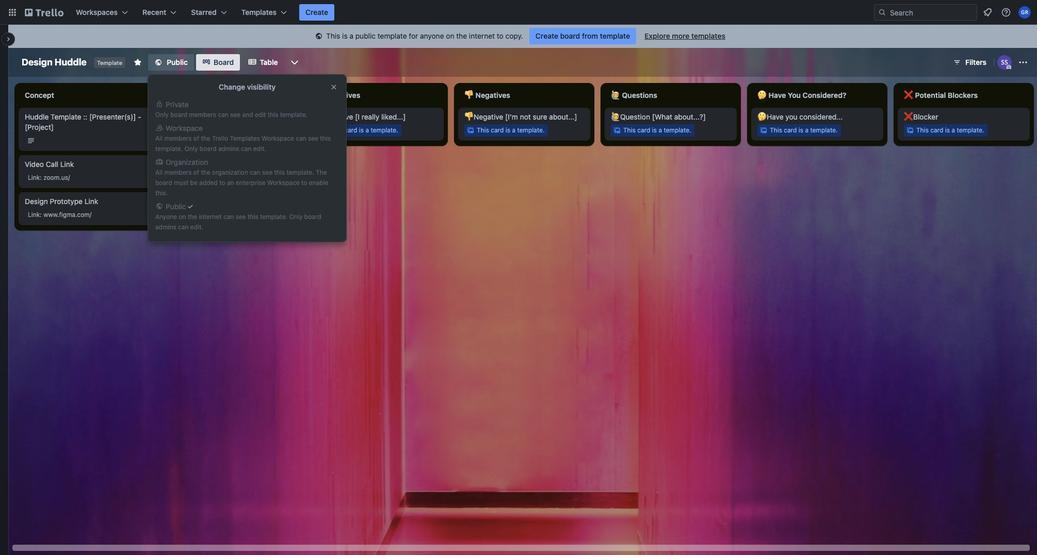 Task type: locate. For each thing, give the bounding box(es) containing it.
from
[[582, 31, 598, 40]]

on
[[446, 31, 454, 40], [179, 213, 186, 221]]

admins down trello
[[218, 145, 239, 153]]

this card is a template. down "[i'm"
[[477, 126, 545, 134]]

2 vertical spatial workspace
[[267, 179, 300, 187]]

is down "[i'm"
[[506, 126, 510, 134]]

internet left copy.
[[469, 31, 495, 40]]

template left for
[[378, 31, 407, 40]]

board inside anyone on the internet can see this template. only board admins can edit.
[[304, 213, 321, 221]]

about...?]
[[674, 112, 706, 121]]

templates inside all members of the trello templates workspace can see this template. only board admins can edit.
[[230, 135, 260, 142]]

back to home image
[[25, 4, 63, 21]]

0 horizontal spatial admins
[[155, 223, 176, 231]]

0 vertical spatial all
[[155, 135, 163, 142]]

board link
[[196, 54, 240, 71]]

templates down and
[[230, 135, 260, 142]]

1 vertical spatial internet
[[199, 213, 222, 221]]

on inside anyone on the internet can see this template. only board admins can edit.
[[179, 213, 186, 221]]

card down 🙋question in the right top of the page
[[637, 126, 650, 134]]

2 vertical spatial only
[[289, 213, 303, 221]]

👎 Negatives text field
[[458, 87, 590, 104]]

for
[[409, 31, 418, 40]]

this is a public template for anyone on the internet to copy.
[[326, 31, 523, 40]]

0 vertical spatial edit.
[[253, 145, 266, 153]]

1 vertical spatial -- link
[[171, 180, 291, 190]]

this for 🤔have
[[770, 126, 782, 134]]

0 horizontal spatial template
[[51, 112, 81, 121]]

0 vertical spatial -- link
[[171, 135, 291, 145]]

1 horizontal spatial huddle
[[55, 57, 87, 68]]

a down really
[[366, 126, 369, 134]]

can
[[218, 111, 229, 119], [296, 135, 306, 142], [241, 145, 252, 153], [250, 169, 260, 176], [223, 213, 234, 221], [178, 223, 189, 231]]

workspace right the enterprise
[[267, 179, 300, 187]]

on right anyone
[[446, 31, 454, 40]]

change
[[219, 83, 245, 91]]

[presenter(s)]
[[89, 112, 136, 121]]

1 of from the top
[[193, 135, 199, 142]]

create
[[305, 8, 328, 17], [536, 31, 558, 40]]

this down 👎negative
[[477, 126, 489, 134]]

a
[[350, 31, 353, 40], [366, 126, 369, 134], [512, 126, 515, 134], [659, 126, 662, 134], [805, 126, 809, 134], [952, 126, 955, 134]]

all members of the trello templates workspace can see this template. only board admins can edit.
[[155, 135, 331, 153]]

members for organization
[[164, 169, 192, 176]]

action items link
[[171, 157, 291, 168]]

-- for 1st -- link from the top
[[171, 135, 178, 144]]

Concept text field
[[19, 87, 151, 104]]

be
[[190, 179, 198, 187]]

this down 👍positive
[[330, 126, 343, 134]]

this card is a template. down 🤔have you considered...
[[770, 126, 838, 134]]

questions
[[622, 91, 657, 100]]

this for 👍positive
[[330, 126, 343, 134]]

search image
[[878, 8, 886, 17]]

-
[[138, 112, 141, 121], [171, 135, 175, 144], [175, 135, 178, 144], [171, 181, 175, 189], [175, 181, 178, 189]]

this down 🙋question in the right top of the page
[[623, 126, 636, 134]]

on right anyone at the top of page
[[179, 213, 186, 221]]

0 vertical spatial public
[[167, 58, 188, 67]]

🙋question
[[611, 112, 650, 121]]

1 vertical spatial --
[[171, 181, 178, 189]]

video call link link
[[25, 159, 144, 170]]

create inside button
[[305, 8, 328, 17]]

1 vertical spatial template
[[51, 112, 81, 121]]

0 vertical spatial :
[[40, 174, 42, 182]]

template. inside all members of the organization can see this template. the board must be added to an enterprise workspace to enable this.
[[287, 169, 314, 176]]

1 -- from the top
[[171, 135, 178, 144]]

a down 🤔have you considered...
[[805, 126, 809, 134]]

general notes: link
[[171, 112, 291, 122]]

board up this.
[[155, 179, 172, 187]]

see down 👍positive
[[308, 135, 318, 142]]

see
[[230, 111, 241, 119], [308, 135, 318, 142], [262, 169, 272, 176], [236, 213, 246, 221]]

2 template from the left
[[600, 31, 630, 40]]

private
[[166, 100, 189, 109]]

1 all from the top
[[155, 135, 163, 142]]

see down all members of the organization can see this template. the board must be added to an enterprise workspace to enable this. on the top of page
[[236, 213, 246, 221]]

this card is a template. for [i'm
[[477, 126, 545, 134]]

members
[[189, 111, 216, 119], [164, 135, 192, 142], [164, 169, 192, 176]]

2 all from the top
[[155, 169, 163, 176]]

0 vertical spatial --
[[171, 135, 178, 144]]

1 horizontal spatial admins
[[218, 145, 239, 153]]

0 horizontal spatial on
[[179, 213, 186, 221]]

2 : from the top
[[40, 211, 42, 219]]

this
[[268, 111, 278, 119], [320, 135, 331, 142], [274, 169, 285, 176], [248, 213, 258, 221]]

added
[[199, 179, 218, 187]]

-- right this.
[[171, 181, 178, 189]]

1 vertical spatial all
[[155, 169, 163, 176]]

the right anyone at the top of page
[[188, 213, 197, 221]]

templates right starred dropdown button at top left
[[241, 8, 277, 17]]

🤔have you considered...
[[757, 112, 843, 121]]

liked...]
[[381, 112, 406, 121]]

card down 'you'
[[784, 126, 797, 134]]

show menu image
[[1018, 57, 1028, 68]]

template
[[378, 31, 407, 40], [600, 31, 630, 40]]

admins down anyone at the top of page
[[155, 223, 176, 231]]

👍positive
[[318, 112, 353, 121]]

workspace
[[166, 124, 203, 133], [262, 135, 294, 142], [267, 179, 300, 187]]

create up sm icon on the left of the page
[[305, 8, 328, 17]]

design for design huddle
[[22, 57, 52, 68]]

members inside all members of the organization can see this template. the board must be added to an enterprise workspace to enable this.
[[164, 169, 192, 176]]

0 horizontal spatial internet
[[199, 213, 222, 221]]

design prototype link link : www.figma.com/
[[25, 197, 98, 219]]

template. down the enterprise
[[260, 213, 288, 221]]

🤔 have you considered?
[[757, 91, 846, 100]]

greg robinson (gregrobinson96) image
[[1019, 6, 1031, 19]]

::
[[83, 112, 87, 121]]

-- up action
[[171, 135, 178, 144]]

explore more templates link
[[638, 28, 732, 44]]

can inside all members of the organization can see this template. the board must be added to an enterprise workspace to enable this.
[[250, 169, 260, 176]]

this down '❌blocker'
[[916, 126, 929, 134]]

template left ::
[[51, 112, 81, 121]]

workspace inside all members of the organization can see this template. the board must be added to an enterprise workspace to enable this.
[[267, 179, 300, 187]]

0 vertical spatial admins
[[218, 145, 239, 153]]

workspace down edit
[[262, 135, 294, 142]]

public inside button
[[167, 58, 188, 67]]

of up be at the top of the page
[[193, 169, 199, 176]]

huddle up concept text box
[[55, 57, 87, 68]]

1 vertical spatial admins
[[155, 223, 176, 231]]

create right copy.
[[536, 31, 558, 40]]

0 horizontal spatial only
[[155, 111, 169, 119]]

0 horizontal spatial create
[[305, 8, 328, 17]]

🙋 Questions text field
[[605, 87, 737, 104]]

huddle inside huddle template :: [presenter(s)] - [project]
[[25, 112, 49, 121]]

a down "[i'm"
[[512, 126, 515, 134]]

admins inside anyone on the internet can see this template. only board admins can edit.
[[155, 223, 176, 231]]

internet inside anyone on the internet can see this template. only board admins can edit.
[[199, 213, 222, 221]]

: down video
[[40, 174, 42, 182]]

members inside all members of the trello templates workspace can see this template. only board admins can edit.
[[164, 135, 192, 142]]

❌blocker link
[[904, 112, 1024, 122]]

all for organization
[[155, 169, 163, 176]]

of inside all members of the trello templates workspace can see this template. only board admins can edit.
[[193, 135, 199, 142]]

3 this card is a template. from the left
[[623, 126, 691, 134]]

this card is a template. for [i
[[330, 126, 398, 134]]

action
[[171, 158, 193, 167]]

create for create board from template
[[536, 31, 558, 40]]

of
[[193, 135, 199, 142], [193, 169, 199, 176]]

3 card from the left
[[637, 126, 650, 134]]

design huddle
[[22, 57, 87, 68]]

to left copy.
[[497, 31, 504, 40]]

public right star or unstar board image
[[167, 58, 188, 67]]

this card is a template. down 👍positive [i really liked...]
[[330, 126, 398, 134]]

to
[[497, 31, 504, 40], [219, 179, 225, 187], [301, 179, 307, 187]]

1 horizontal spatial create
[[536, 31, 558, 40]]

this card is a template. down the '🙋question [what about...?]'
[[623, 126, 691, 134]]

positives
[[329, 91, 360, 100]]

the down items
[[201, 169, 210, 176]]

table
[[260, 58, 278, 67]]

: inside video call link link : zoom.us/
[[40, 174, 42, 182]]

card down the [i
[[344, 126, 357, 134]]

template left star or unstar board image
[[97, 59, 122, 66]]

huddle up [project]
[[25, 112, 49, 121]]

design
[[22, 57, 52, 68], [25, 197, 48, 206]]

1 vertical spatial design
[[25, 197, 48, 206]]

and
[[242, 111, 253, 119]]

-- link up action items link
[[171, 135, 291, 145]]

see inside all members of the trello templates workspace can see this template. only board admins can edit.
[[308, 135, 318, 142]]

design prototype link link
[[25, 197, 144, 207]]

1 vertical spatial public
[[166, 202, 186, 211]]

1 : from the top
[[40, 174, 42, 182]]

2 of from the top
[[193, 169, 199, 176]]

1 vertical spatial members
[[164, 135, 192, 142]]

video
[[25, 160, 44, 169]]

0 vertical spatial templates
[[241, 8, 277, 17]]

card down 👎negative
[[491, 126, 504, 134]]

-- for second -- link
[[171, 181, 178, 189]]

general
[[171, 112, 197, 121]]

this inside all members of the trello templates workspace can see this template. only board admins can edit.
[[320, 135, 331, 142]]

4 this card is a template. from the left
[[770, 126, 838, 134]]

public button
[[148, 54, 194, 71]]

is for 👍positive
[[359, 126, 364, 134]]

- inside huddle template :: [presenter(s)] - [project]
[[138, 112, 141, 121]]

0 vertical spatial template
[[97, 59, 122, 66]]

Board name text field
[[17, 54, 92, 71]]

1 this card is a template. from the left
[[330, 126, 398, 134]]

1 vertical spatial on
[[179, 213, 186, 221]]

0 notifications image
[[981, 6, 994, 19]]

all inside all members of the organization can see this template. the board must be added to an enterprise workspace to enable this.
[[155, 169, 163, 176]]

to left "an"
[[219, 179, 225, 187]]

: inside design prototype link link : www.figma.com/
[[40, 211, 42, 219]]

1 vertical spatial only
[[185, 145, 198, 153]]

public
[[355, 31, 376, 40]]

👎
[[464, 91, 474, 100]]

card down '❌blocker'
[[931, 126, 943, 134]]

board inside all members of the trello templates workspace can see this template. only board admins can edit.
[[200, 145, 217, 153]]

design for design prototype link link : www.figma.com/
[[25, 197, 48, 206]]

only board members can see and edit this template.
[[155, 111, 308, 119]]

1 card from the left
[[344, 126, 357, 134]]

2 -- from the top
[[171, 181, 178, 189]]

this inside all members of the organization can see this template. the board must be added to an enterprise workspace to enable this.
[[274, 169, 285, 176]]

design inside board name text field
[[22, 57, 52, 68]]

all for workspace
[[155, 135, 163, 142]]

1 vertical spatial edit.
[[190, 223, 203, 231]]

admins
[[218, 145, 239, 153], [155, 223, 176, 231]]

this card is a template. down ❌blocker link
[[916, 126, 984, 134]]

of inside all members of the organization can see this template. the board must be added to an enterprise workspace to enable this.
[[193, 169, 199, 176]]

this right sm icon on the left of the page
[[326, 31, 340, 40]]

0 horizontal spatial huddle
[[25, 112, 49, 121]]

template. up action
[[155, 145, 183, 153]]

1 vertical spatial of
[[193, 169, 199, 176]]

edit. down be at the top of the page
[[190, 223, 203, 231]]

👎 negatives
[[464, 91, 510, 100]]

templates
[[241, 8, 277, 17], [230, 135, 260, 142]]

board
[[560, 31, 580, 40], [170, 111, 187, 119], [200, 145, 217, 153], [155, 179, 172, 187], [304, 213, 321, 221]]

internet down added
[[199, 213, 222, 221]]

is for 👎negative
[[506, 126, 510, 134]]

see up the enterprise
[[262, 169, 272, 176]]

board up items
[[200, 145, 217, 153]]

this card is a template. for you
[[770, 126, 838, 134]]

template.
[[280, 111, 308, 119], [371, 126, 398, 134], [517, 126, 545, 134], [664, 126, 691, 134], [810, 126, 838, 134], [957, 126, 984, 134], [155, 145, 183, 153], [287, 169, 314, 176], [260, 213, 288, 221]]

0 vertical spatial of
[[193, 135, 199, 142]]

2 vertical spatial members
[[164, 169, 192, 176]]

board down private
[[170, 111, 187, 119]]

only inside all members of the trello templates workspace can see this template. only board admins can edit.
[[185, 145, 198, 153]]

template. left "the"
[[287, 169, 314, 176]]

1 vertical spatial :
[[40, 211, 42, 219]]

1 horizontal spatial edit.
[[253, 145, 266, 153]]

is down the '🙋question [what about...?]'
[[652, 126, 657, 134]]

5 card from the left
[[931, 126, 943, 134]]

all inside all members of the trello templates workspace can see this template. only board admins can edit.
[[155, 135, 163, 142]]

of down general notes:
[[193, 135, 199, 142]]

really
[[362, 112, 379, 121]]

edit.
[[253, 145, 266, 153], [190, 223, 203, 231]]

1 vertical spatial create
[[536, 31, 558, 40]]

template. inside anyone on the internet can see this template. only board admins can edit.
[[260, 213, 288, 221]]

🙋question [what about...?] link
[[611, 112, 731, 122]]

prototype
[[50, 197, 83, 206]]

1 vertical spatial huddle
[[25, 112, 49, 121]]

this down the 🤔have at the top right of the page
[[770, 126, 782, 134]]

a for 🤔have
[[805, 126, 809, 134]]

a down the '🙋question [what about...?]'
[[659, 126, 662, 134]]

design left the prototype
[[25, 197, 48, 206]]

card
[[344, 126, 357, 134], [491, 126, 504, 134], [637, 126, 650, 134], [784, 126, 797, 134], [931, 126, 943, 134]]

huddle template :: [presenter(s)] - [project] link
[[25, 112, 144, 133]]

notes:
[[199, 112, 221, 121]]

template right from
[[600, 31, 630, 40]]

edit. up action items link
[[253, 145, 266, 153]]

2 card from the left
[[491, 126, 504, 134]]

1 vertical spatial workspace
[[262, 135, 294, 142]]

see inside all members of the organization can see this template. the board must be added to an enterprise workspace to enable this.
[[262, 169, 272, 176]]

2 horizontal spatial only
[[289, 213, 303, 221]]

public up anyone at the top of page
[[166, 202, 186, 211]]

1 vertical spatial templates
[[230, 135, 260, 142]]

design up the concept
[[22, 57, 52, 68]]

sm image
[[314, 31, 324, 42]]

board down enable
[[304, 213, 321, 221]]

the inside all members of the organization can see this template. the board must be added to an enterprise workspace to enable this.
[[201, 169, 210, 176]]

: left www.figma.com/
[[40, 211, 42, 219]]

public
[[167, 58, 188, 67], [166, 202, 186, 211]]

www.figma.com/
[[43, 211, 92, 219]]

templates inside dropdown button
[[241, 8, 277, 17]]

design inside design prototype link link : www.figma.com/
[[25, 197, 48, 206]]

huddle template :: [presenter(s)] - [project]
[[25, 112, 141, 132]]

1 horizontal spatial on
[[446, 31, 454, 40]]

only inside anyone on the internet can see this template. only board admins can edit.
[[289, 213, 303, 221]]

all members of the organization can see this template. the board must be added to an enterprise workspace to enable this.
[[155, 169, 328, 197]]

👍positive [i really liked...]
[[318, 112, 406, 121]]

this inside anyone on the internet can see this template. only board admins can edit.
[[248, 213, 258, 221]]

call
[[46, 160, 58, 169]]

is down 👍positive [i really liked...]
[[359, 126, 364, 134]]

this for 🙋question
[[623, 126, 636, 134]]

card for 🤔have
[[784, 126, 797, 134]]

0 vertical spatial members
[[189, 111, 216, 119]]

1 template from the left
[[378, 31, 407, 40]]

this left "the"
[[274, 169, 285, 176]]

link down video
[[28, 174, 40, 182]]

0 horizontal spatial template
[[378, 31, 407, 40]]

1 horizontal spatial template
[[600, 31, 630, 40]]

is for 🤔have
[[799, 126, 803, 134]]

the inside all members of the trello templates workspace can see this template. only board admins can edit.
[[201, 135, 210, 142]]

2 this card is a template. from the left
[[477, 126, 545, 134]]

board inside all members of the organization can see this template. the board must be added to an enterprise workspace to enable this.
[[155, 179, 172, 187]]

0 vertical spatial huddle
[[55, 57, 87, 68]]

0 vertical spatial internet
[[469, 31, 495, 40]]

action items
[[171, 158, 213, 167]]

anyone
[[420, 31, 444, 40]]

0 vertical spatial create
[[305, 8, 328, 17]]

👍 positives
[[318, 91, 360, 100]]

to left enable
[[301, 179, 307, 187]]

4 card from the left
[[784, 126, 797, 134]]

this for 👎negative
[[477, 126, 489, 134]]

sure
[[533, 112, 547, 121]]

-- link down organization
[[171, 180, 291, 190]]

1 horizontal spatial only
[[185, 145, 198, 153]]

1 horizontal spatial internet
[[469, 31, 495, 40]]

0 horizontal spatial edit.
[[190, 223, 203, 231]]

is down 🤔have you considered...
[[799, 126, 803, 134]]

0 vertical spatial design
[[22, 57, 52, 68]]

this down 👍positive
[[320, 135, 331, 142]]

this down the enterprise
[[248, 213, 258, 221]]

workspace down general
[[166, 124, 203, 133]]

this card is a template.
[[330, 126, 398, 134], [477, 126, 545, 134], [623, 126, 691, 134], [770, 126, 838, 134], [916, 126, 984, 134]]

1 -- link from the top
[[171, 135, 291, 145]]

🙋
[[611, 91, 620, 100]]

template. inside all members of the trello templates workspace can see this template. only board admins can edit.
[[155, 145, 183, 153]]

1 horizontal spatial template
[[97, 59, 122, 66]]

the left trello
[[201, 135, 210, 142]]

all
[[155, 135, 163, 142], [155, 169, 163, 176]]



Task type: describe. For each thing, give the bounding box(es) containing it.
create board from template
[[536, 31, 630, 40]]

recent button
[[136, 4, 183, 21]]

[what
[[652, 112, 672, 121]]

edit. inside anyone on the internet can see this template. only board admins can edit.
[[190, 223, 203, 231]]

this.
[[155, 189, 168, 197]]

a down ❌blocker link
[[952, 126, 955, 134]]

must
[[174, 179, 188, 187]]

👎negative
[[464, 112, 503, 121]]

[project]
[[25, 123, 54, 132]]

🤔 Have You Considered? text field
[[751, 87, 883, 104]]

the
[[316, 169, 327, 176]]

this right edit
[[268, 111, 278, 119]]

workspace inside all members of the trello templates workspace can see this template. only board admins can edit.
[[262, 135, 294, 142]]

customize views image
[[289, 57, 300, 68]]

organization
[[212, 169, 248, 176]]

you
[[786, 112, 798, 121]]

[i'm
[[505, 112, 518, 121]]

you
[[788, 91, 801, 100]]

starred
[[191, 8, 217, 17]]

potential
[[915, 91, 946, 100]]

create button
[[299, 4, 334, 21]]

👍
[[318, 91, 327, 100]]

2 horizontal spatial to
[[497, 31, 504, 40]]

0 horizontal spatial to
[[219, 179, 225, 187]]

Search field
[[886, 5, 977, 20]]

template inside create board from template link
[[600, 31, 630, 40]]

see inside anyone on the internet can see this template. only board admins can edit.
[[236, 213, 246, 221]]

a for 👎negative
[[512, 126, 515, 134]]

not
[[520, 112, 531, 121]]

2 -- link from the top
[[171, 180, 291, 190]]

template inside huddle template :: [presenter(s)] - [project]
[[51, 112, 81, 121]]

concept
[[25, 91, 54, 100]]

5 this card is a template. from the left
[[916, 126, 984, 134]]

table link
[[242, 54, 284, 71]]

the right anyone
[[456, 31, 467, 40]]

anyone
[[155, 213, 177, 221]]

template. down 👍positive [i really liked...] link
[[371, 126, 398, 134]]

blockers
[[948, 91, 978, 100]]

link left www.figma.com/
[[28, 211, 40, 219]]

recent
[[142, 8, 166, 17]]

is for 🙋question
[[652, 126, 657, 134]]

link right the prototype
[[84, 197, 98, 206]]

👍positive [i really liked...] link
[[318, 112, 438, 122]]

👎negative [i'm not sure about...] link
[[464, 112, 584, 122]]

admins inside all members of the trello templates workspace can see this template. only board admins can edit.
[[218, 145, 239, 153]]

anyone on the internet can see this template. only board admins can edit.
[[155, 213, 321, 231]]

❌
[[904, 91, 913, 100]]

starred button
[[185, 4, 233, 21]]

considered...
[[800, 112, 843, 121]]

filters
[[965, 58, 987, 67]]

a for 👍positive
[[366, 126, 369, 134]]

trello
[[212, 135, 228, 142]]

card for 🙋question
[[637, 126, 650, 134]]

workspaces
[[76, 8, 118, 17]]

template. down not
[[517, 126, 545, 134]]

this member is an admin of this board. image
[[1007, 65, 1011, 70]]

a for 🙋question
[[659, 126, 662, 134]]

link right call
[[60, 160, 74, 169]]

the inside anyone on the internet can see this template. only board admins can edit.
[[188, 213, 197, 221]]

0 vertical spatial only
[[155, 111, 169, 119]]

🤔have you considered... link
[[757, 112, 877, 122]]

🙋question [what about...?]
[[611, 112, 706, 121]]

0 vertical spatial on
[[446, 31, 454, 40]]

filters button
[[950, 54, 990, 71]]

: for design
[[40, 211, 42, 219]]

members for workspace
[[164, 135, 192, 142]]

star or unstar board image
[[134, 58, 142, 67]]

enable
[[309, 179, 328, 187]]

copy.
[[505, 31, 523, 40]]

board
[[214, 58, 234, 67]]

template. down 🙋question [what about...?] link
[[664, 126, 691, 134]]

general notes:
[[171, 112, 221, 121]]

a left public
[[350, 31, 353, 40]]

1 horizontal spatial to
[[301, 179, 307, 187]]

edit. inside all members of the trello templates workspace can see this template. only board admins can edit.
[[253, 145, 266, 153]]

❌ potential blockers
[[904, 91, 978, 100]]

have
[[769, 91, 786, 100]]

edit
[[255, 111, 266, 119]]

of for organization
[[193, 169, 199, 176]]

stu smith (stusmith18) image
[[997, 55, 1012, 70]]

of for workspace
[[193, 135, 199, 142]]

an
[[227, 179, 234, 187]]

enterprise
[[236, 179, 266, 187]]

about...]
[[549, 112, 577, 121]]

👍 Positives text field
[[312, 87, 444, 104]]

template. down considered... at the right of page
[[810, 126, 838, 134]]

🤔
[[757, 91, 767, 100]]

explore more templates
[[645, 31, 725, 40]]

template. right edit
[[280, 111, 308, 119]]

: for video
[[40, 174, 42, 182]]

more
[[672, 31, 690, 40]]

👎negative [i'm not sure about...]
[[464, 112, 577, 121]]

close popover image
[[330, 83, 338, 91]]

❌blocker
[[904, 112, 938, 121]]

[i
[[355, 112, 360, 121]]

visibility
[[247, 83, 276, 91]]

is down ❌blocker link
[[945, 126, 950, 134]]

see left and
[[230, 111, 241, 119]]

huddle inside board name text field
[[55, 57, 87, 68]]

negatives
[[476, 91, 510, 100]]

template. down ❌blocker link
[[957, 126, 984, 134]]

card for 👍positive
[[344, 126, 357, 134]]

🙋 questions
[[611, 91, 657, 100]]

templates button
[[235, 4, 293, 21]]

create for create
[[305, 8, 328, 17]]

organization
[[166, 158, 208, 167]]

board left from
[[560, 31, 580, 40]]

❌ Potential Blockers text field
[[898, 87, 1030, 104]]

open information menu image
[[1001, 7, 1011, 18]]

templates
[[691, 31, 725, 40]]

0 vertical spatial workspace
[[166, 124, 203, 133]]

card for 👎negative
[[491, 126, 504, 134]]

create board from template link
[[529, 28, 636, 44]]

🤔have
[[757, 112, 784, 121]]

this card is a template. for [what
[[623, 126, 691, 134]]

considered?
[[803, 91, 846, 100]]

zoom.us/
[[43, 174, 70, 182]]

is left public
[[342, 31, 348, 40]]

primary element
[[0, 0, 1037, 25]]



Task type: vqa. For each thing, say whether or not it's contained in the screenshot.
custom
no



